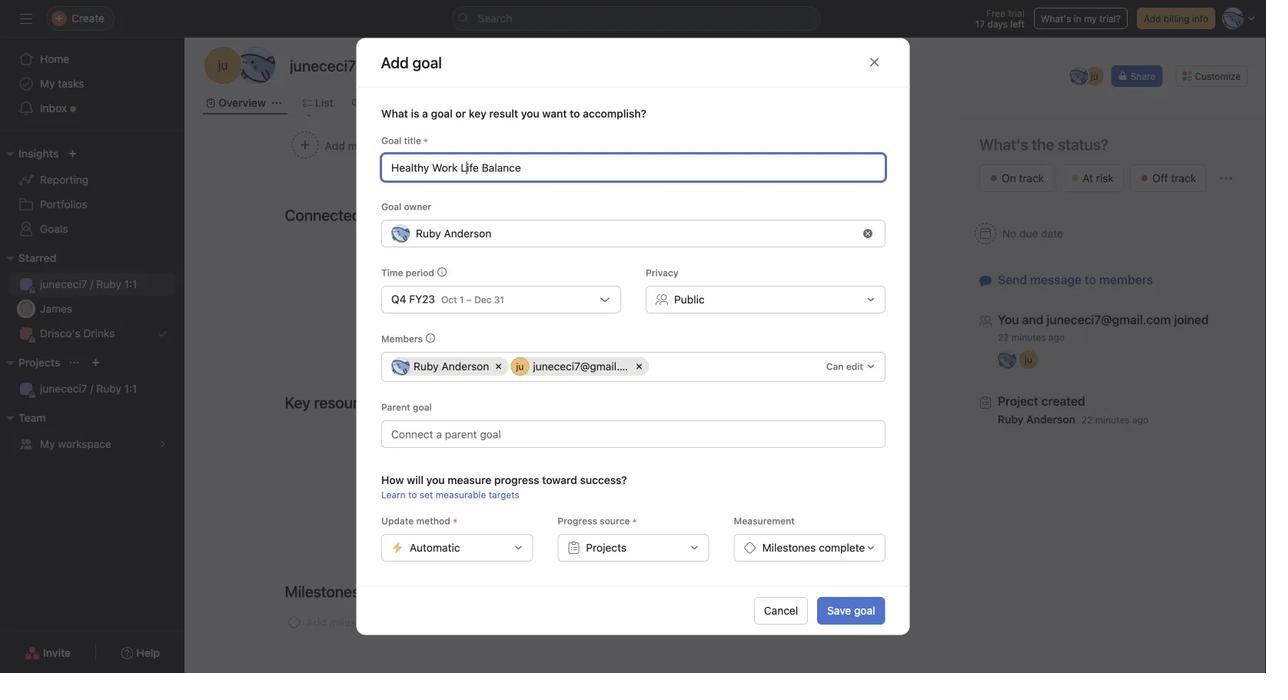 Task type: describe. For each thing, give the bounding box(es) containing it.
your
[[539, 449, 561, 462]]

message
[[1031, 273, 1082, 287]]

search button
[[452, 6, 821, 31]]

to accomplish?
[[570, 107, 646, 120]]

measurement
[[734, 516, 795, 527]]

ju inside cell
[[516, 361, 524, 372]]

how will you measure progress toward success? learn to set measurable targets
[[381, 474, 627, 500]]

calendar link
[[487, 95, 545, 112]]

you and junececi7@gmail.com joined button
[[998, 312, 1210, 328]]

search list box
[[452, 6, 821, 31]]

privacy
[[646, 267, 678, 278]]

toward success?
[[542, 474, 627, 487]]

goal inside connect or create a goal to link this project to a larger purpose.
[[612, 260, 633, 273]]

track for on track
[[1020, 172, 1045, 185]]

team
[[18, 412, 46, 425]]

drisco's
[[40, 327, 81, 340]]

junececi7 / ruby 1:1 inside the starred element
[[40, 278, 137, 291]]

time
[[381, 267, 403, 278]]

owner
[[404, 201, 431, 212]]

remove image
[[863, 229, 873, 238]]

a right with
[[730, 449, 736, 462]]

measure
[[447, 474, 491, 487]]

drisco's drinks
[[40, 327, 115, 340]]

milestones for milestones
[[285, 583, 360, 601]]

/ for 1st junececi7 / ruby 1:1 link from the top
[[90, 278, 93, 291]]

goal for save goal
[[855, 605, 876, 618]]

add for add billing info
[[1145, 13, 1162, 24]]

calendar
[[499, 97, 545, 109]]

milestones for milestones complete
[[762, 542, 816, 554]]

board link
[[352, 95, 395, 112]]

purpose.
[[543, 277, 587, 290]]

my workspace link
[[9, 432, 175, 457]]

what
[[381, 107, 408, 120]]

ago inside project created ruby anderson 22 minutes ago
[[1133, 415, 1149, 426]]

goals link
[[9, 217, 175, 242]]

goal right is
[[431, 107, 452, 120]]

timeline
[[425, 97, 468, 109]]

teams element
[[0, 405, 185, 460]]

milestone…
[[330, 617, 388, 629]]

milestones complete
[[762, 542, 865, 554]]

ruby inside project created ruby anderson 22 minutes ago
[[998, 413, 1024, 426]]

off track button
[[1131, 165, 1207, 192]]

track for off track
[[1172, 172, 1197, 185]]

info
[[1193, 13, 1209, 24]]

reporting link
[[9, 168, 175, 192]]

goal for parent goal
[[413, 402, 432, 413]]

hide sidebar image
[[20, 12, 32, 25]]

ra down in
[[1074, 71, 1086, 82]]

trial?
[[1100, 13, 1121, 24]]

project created ruby anderson 22 minutes ago
[[998, 394, 1149, 426]]

can
[[826, 361, 844, 372]]

1 vertical spatial projects button
[[558, 534, 709, 562]]

connected goals
[[285, 206, 402, 224]]

what is a goal or key result you want to accomplish?
[[381, 107, 646, 120]]

to right message
[[1085, 273, 1097, 287]]

inbox link
[[9, 96, 175, 121]]

required image
[[450, 517, 459, 526]]

0 horizontal spatial projects button
[[0, 354, 60, 372]]

list
[[315, 97, 334, 109]]

on
[[1002, 172, 1017, 185]]

result
[[489, 107, 518, 120]]

vision
[[675, 449, 704, 462]]

a right create at the left of the page
[[603, 260, 609, 273]]

0 vertical spatial ruby anderson
[[416, 227, 491, 240]]

oct
[[441, 294, 457, 305]]

portfolios
[[40, 198, 87, 211]]

what's the status?
[[980, 135, 1109, 153]]

save goal button
[[818, 598, 886, 625]]

to up public dropdown button
[[728, 260, 738, 273]]

dec
[[474, 294, 491, 305]]

close this dialog image
[[869, 56, 881, 69]]

17
[[976, 18, 985, 29]]

you inside how will you measure progress toward success? learn to set measurable targets
[[426, 474, 445, 487]]

learn to set measurable targets link
[[381, 490, 519, 500]]

q4 fy23 oct 1 – dec 31
[[391, 293, 504, 305]]

required image for title
[[421, 136, 430, 145]]

members
[[381, 334, 423, 344]]

add billing info
[[1145, 13, 1209, 24]]

starred button
[[0, 249, 56, 268]]

junececi7 / ruby 1:1 inside projects element
[[40, 383, 137, 395]]

key
[[469, 107, 486, 120]]

share button
[[1112, 65, 1163, 87]]

title
[[404, 135, 421, 146]]

will
[[407, 474, 423, 487]]

home link
[[9, 47, 175, 72]]

ra down goal owner
[[394, 228, 406, 239]]

update
[[381, 516, 414, 527]]

fy23
[[409, 293, 435, 305]]

parent
[[381, 402, 410, 413]]

connect
[[511, 260, 553, 273]]

ju left share button
[[1091, 71, 1099, 82]]

minutes inside you and junececi7@gmail.com joined 22 minutes ago
[[1012, 332, 1047, 343]]

overview link
[[206, 95, 266, 112]]

junececi7 / ruby 1:1 link inside projects element
[[9, 377, 175, 402]]

resources.
[[653, 466, 705, 478]]

board
[[364, 97, 395, 109]]

ruby anderson inside "ruby anderson" cell
[[413, 360, 489, 373]]

off track
[[1153, 172, 1197, 185]]

days
[[988, 18, 1008, 29]]

and inside align your team around a shared vision with a project brief and supporting resources.
[[575, 466, 593, 478]]

is
[[411, 107, 419, 120]]

a up public dropdown button
[[741, 260, 747, 273]]

tasks
[[58, 77, 84, 90]]

how
[[381, 474, 404, 487]]

method
[[416, 516, 450, 527]]

parent goal
[[381, 402, 432, 413]]

james
[[40, 303, 72, 315]]

ju up the overview link
[[218, 58, 228, 73]]

what's in my trial?
[[1041, 13, 1121, 24]]

minutes inside project created ruby anderson 22 minutes ago
[[1096, 415, 1130, 426]]

progress
[[558, 516, 597, 527]]

on track
[[1002, 172, 1045, 185]]

junececi7 for 1st junececi7 / ruby 1:1 link from the top
[[40, 278, 87, 291]]

0 vertical spatial anderson
[[444, 227, 491, 240]]

a right is
[[422, 107, 428, 120]]

team
[[564, 449, 589, 462]]

add goal
[[381, 53, 442, 71]]

cancel
[[764, 605, 799, 618]]

goal for goal owner
[[381, 201, 401, 212]]

project inside connect or create a goal to link this project to a larger purpose.
[[690, 260, 725, 273]]

junececi7 for junececi7 / ruby 1:1 link within projects element
[[40, 383, 87, 395]]

my for my workspace
[[40, 438, 55, 451]]



Task type: vqa. For each thing, say whether or not it's contained in the screenshot.
rightmost TS
no



Task type: locate. For each thing, give the bounding box(es) containing it.
2 vertical spatial anderson
[[1027, 413, 1076, 426]]

trial
[[1009, 8, 1025, 18]]

0 vertical spatial projects button
[[0, 354, 60, 372]]

1 vertical spatial project
[[511, 466, 546, 478]]

ruby inside the starred element
[[96, 278, 121, 291]]

progress
[[494, 474, 539, 487]]

project inside align your team around a shared vision with a project brief and supporting resources.
[[511, 466, 546, 478]]

1 horizontal spatial or
[[556, 260, 566, 273]]

0 horizontal spatial ago
[[1049, 332, 1065, 343]]

and right you
[[1023, 313, 1044, 327]]

1 vertical spatial my
[[40, 438, 55, 451]]

1 vertical spatial 22
[[1082, 415, 1093, 426]]

team button
[[0, 409, 46, 428]]

goal right "parent"
[[413, 402, 432, 413]]

a up supporting
[[629, 449, 635, 462]]

0 horizontal spatial or
[[455, 107, 466, 120]]

global element
[[0, 38, 185, 130]]

/ up drisco's drinks link
[[90, 278, 93, 291]]

/ inside projects element
[[90, 383, 93, 395]]

22 inside project created ruby anderson 22 minutes ago
[[1082, 415, 1093, 426]]

1 horizontal spatial and
[[1023, 313, 1044, 327]]

2 horizontal spatial add
[[1145, 13, 1162, 24]]

goal
[[431, 107, 452, 120], [612, 260, 633, 273], [554, 309, 575, 322], [413, 402, 432, 413], [855, 605, 876, 618]]

0 vertical spatial junececi7 / ruby 1:1
[[40, 278, 137, 291]]

ruby down the 'owner'
[[416, 227, 441, 240]]

period
[[406, 267, 434, 278]]

junececi7 / ruby 1:1 link
[[9, 272, 175, 297], [9, 377, 175, 402]]

2 vertical spatial add
[[307, 617, 327, 629]]

goal for goal title
[[381, 135, 401, 146]]

drinks
[[83, 327, 115, 340]]

or left key
[[455, 107, 466, 120]]

add left milestone…
[[307, 617, 327, 629]]

milestones inside dropdown button
[[762, 542, 816, 554]]

insights element
[[0, 140, 185, 245]]

reporting
[[40, 173, 89, 186]]

in
[[1074, 13, 1082, 24]]

starred element
[[0, 245, 185, 349]]

0 horizontal spatial minutes
[[1012, 332, 1047, 343]]

ruby anderson link
[[998, 413, 1076, 426]]

0 horizontal spatial what's
[[980, 135, 1029, 153]]

timeline link
[[413, 95, 468, 112]]

at risk
[[1083, 172, 1115, 185]]

Connect a parent goal text field
[[381, 420, 886, 448]]

1:1 inside the starred element
[[124, 278, 137, 291]]

0 vertical spatial junececi7 / ruby 1:1 link
[[9, 272, 175, 297]]

to left the set
[[408, 490, 417, 500]]

project created
[[998, 394, 1086, 409]]

0 vertical spatial projects
[[18, 357, 60, 369]]

2 my from the top
[[40, 438, 55, 451]]

my tasks
[[40, 77, 84, 90]]

milestones down measurement
[[762, 542, 816, 554]]

junececi7@gmail.com cell
[[511, 357, 649, 376]]

what's for what's the status?
[[980, 135, 1029, 153]]

ra down you
[[1002, 355, 1014, 365]]

1:1 up drisco's drinks link
[[124, 278, 137, 291]]

0 vertical spatial you
[[521, 107, 539, 120]]

ruby anderson
[[416, 227, 491, 240], [413, 360, 489, 373]]

22 down you
[[998, 332, 1010, 343]]

required image for source
[[630, 517, 639, 526]]

0 horizontal spatial milestones
[[285, 583, 360, 601]]

my inside global 'element'
[[40, 77, 55, 90]]

goal down purpose.
[[554, 309, 575, 322]]

1 goal from the top
[[381, 135, 401, 146]]

can edit
[[826, 361, 863, 372]]

minutes down you
[[1012, 332, 1047, 343]]

required image down timeline 'link'
[[421, 136, 430, 145]]

junececi7@gmail.com down add goal
[[533, 360, 641, 373]]

0 horizontal spatial 22
[[998, 332, 1010, 343]]

junececi7 inside projects element
[[40, 383, 87, 395]]

add
[[1145, 13, 1162, 24], [530, 309, 551, 322], [307, 617, 327, 629]]

1 vertical spatial you
[[426, 474, 445, 487]]

0 vertical spatial junececi7
[[40, 278, 87, 291]]

projects button
[[0, 354, 60, 372], [558, 534, 709, 562]]

add for add milestone…
[[307, 617, 327, 629]]

send
[[998, 273, 1028, 287]]

31
[[494, 294, 504, 305]]

22 inside you and junececi7@gmail.com joined 22 minutes ago
[[998, 332, 1010, 343]]

drisco's drinks link
[[9, 322, 175, 346]]

1 vertical spatial add
[[530, 309, 551, 322]]

larger
[[511, 277, 540, 290]]

with
[[706, 449, 727, 462]]

1 1:1 from the top
[[124, 278, 137, 291]]

1:1 inside projects element
[[124, 383, 137, 395]]

what's for what's in my trial?
[[1041, 13, 1072, 24]]

0 vertical spatial milestones
[[762, 542, 816, 554]]

0 horizontal spatial project
[[511, 466, 546, 478]]

0 vertical spatial required image
[[421, 136, 430, 145]]

left
[[1011, 18, 1025, 29]]

2 junececi7 / ruby 1:1 from the top
[[40, 383, 137, 395]]

junececi7@gmail.com down members
[[1047, 313, 1172, 327]]

what's left in
[[1041, 13, 1072, 24]]

ruby up teams "element"
[[96, 383, 121, 395]]

row containing ruby anderson
[[391, 357, 819, 380]]

projects button down the "source"
[[558, 534, 709, 562]]

ruby down project created
[[998, 413, 1024, 426]]

2 goal from the top
[[381, 201, 401, 212]]

send message to members button
[[998, 273, 1154, 287]]

junececi7 / ruby 1:1
[[40, 278, 137, 291], [40, 383, 137, 395]]

0 vertical spatial project
[[690, 260, 725, 273]]

what's inside button
[[1041, 13, 1072, 24]]

invite
[[43, 647, 71, 660]]

0 vertical spatial my
[[40, 77, 55, 90]]

0 vertical spatial /
[[90, 278, 93, 291]]

row
[[391, 357, 819, 380]]

junececi7 inside the starred element
[[40, 278, 87, 291]]

0 horizontal spatial junececi7@gmail.com
[[533, 360, 641, 373]]

shared
[[638, 449, 672, 462]]

0 horizontal spatial and
[[575, 466, 593, 478]]

1 vertical spatial milestones
[[285, 583, 360, 601]]

1 horizontal spatial minutes
[[1096, 415, 1130, 426]]

2 / from the top
[[90, 383, 93, 395]]

junececi7@gmail.com inside you and junececi7@gmail.com joined 22 minutes ago
[[1047, 313, 1172, 327]]

junececi7 / ruby 1:1 up teams "element"
[[40, 383, 137, 395]]

public
[[674, 293, 705, 306]]

projects down the "source"
[[586, 542, 627, 554]]

members
[[1100, 273, 1154, 287]]

1 vertical spatial minutes
[[1096, 415, 1130, 426]]

goal left the 'owner'
[[381, 201, 401, 212]]

send message to members
[[998, 273, 1154, 287]]

goal
[[381, 135, 401, 146], [381, 201, 401, 212]]

set
[[419, 490, 433, 500]]

projects down drisco's
[[18, 357, 60, 369]]

2 junececi7 from the top
[[40, 383, 87, 395]]

2 junececi7 / ruby 1:1 link from the top
[[9, 377, 175, 402]]

project down "align" on the left bottom
[[511, 466, 546, 478]]

ja
[[21, 304, 31, 315]]

add milestone image
[[368, 586, 380, 598]]

/ inside the starred element
[[90, 278, 93, 291]]

goal left title
[[381, 135, 401, 146]]

1 / from the top
[[90, 278, 93, 291]]

joined
[[1175, 313, 1210, 327]]

1 horizontal spatial required image
[[630, 517, 639, 526]]

on track button
[[980, 165, 1055, 192]]

1 horizontal spatial add
[[530, 309, 551, 322]]

anderson inside project created ruby anderson 22 minutes ago
[[1027, 413, 1076, 426]]

or inside connect or create a goal to link this project to a larger purpose.
[[556, 260, 566, 273]]

add for add goal
[[530, 309, 551, 322]]

1 horizontal spatial track
[[1172, 172, 1197, 185]]

0 vertical spatial or
[[455, 107, 466, 120]]

1 vertical spatial required image
[[630, 517, 639, 526]]

0 horizontal spatial track
[[1020, 172, 1045, 185]]

ruby anderson cell
[[391, 357, 508, 376]]

junececi7@gmail.com inside junececi7@gmail.com cell
[[533, 360, 641, 373]]

ruby anderson down members
[[413, 360, 489, 373]]

1 horizontal spatial projects button
[[558, 534, 709, 562]]

align your team around a shared vision with a project brief and supporting resources.
[[511, 449, 736, 478]]

brief
[[549, 466, 572, 478]]

public button
[[646, 286, 886, 314]]

goals
[[40, 223, 68, 235]]

learn
[[381, 490, 406, 500]]

starred
[[18, 252, 56, 265]]

ago
[[1049, 332, 1065, 343], [1133, 415, 1149, 426]]

0 horizontal spatial required image
[[421, 136, 430, 145]]

link
[[649, 260, 666, 273]]

you up the set
[[426, 474, 445, 487]]

supporting
[[596, 466, 650, 478]]

complete
[[819, 542, 865, 554]]

my down team
[[40, 438, 55, 451]]

1 horizontal spatial projects
[[586, 542, 627, 554]]

1 vertical spatial ruby anderson
[[413, 360, 489, 373]]

connect or create a goal to link this project to a larger purpose.
[[511, 260, 747, 290]]

0 horizontal spatial projects
[[18, 357, 60, 369]]

anderson down the 1
[[441, 360, 489, 373]]

my inside teams "element"
[[40, 438, 55, 451]]

1 vertical spatial what's
[[980, 135, 1029, 153]]

invite button
[[15, 640, 81, 668]]

0 vertical spatial 1:1
[[124, 278, 137, 291]]

ruby inside projects element
[[96, 383, 121, 395]]

insights button
[[0, 145, 59, 163]]

source
[[600, 516, 630, 527]]

1:1 up teams "element"
[[124, 383, 137, 395]]

22 down project created
[[1082, 415, 1093, 426]]

anderson down project created
[[1027, 413, 1076, 426]]

ju up project created
[[1025, 355, 1033, 365]]

projects element
[[0, 349, 185, 405]]

targets
[[489, 490, 519, 500]]

0 vertical spatial goal
[[381, 135, 401, 146]]

junececi7 up "james"
[[40, 278, 87, 291]]

goal title
[[381, 135, 421, 146]]

/ up teams "element"
[[90, 383, 93, 395]]

0 horizontal spatial add
[[307, 617, 327, 629]]

1 horizontal spatial junececi7@gmail.com
[[1047, 313, 1172, 327]]

1 horizontal spatial you
[[521, 107, 539, 120]]

0 vertical spatial junececi7@gmail.com
[[1047, 313, 1172, 327]]

automatic
[[410, 542, 460, 554]]

1 my from the top
[[40, 77, 55, 90]]

to inside how will you measure progress toward success? learn to set measurable targets
[[408, 490, 417, 500]]

ruby up the drinks
[[96, 278, 121, 291]]

0 vertical spatial add
[[1145, 13, 1162, 24]]

1 junececi7 from the top
[[40, 278, 87, 291]]

1 vertical spatial junececi7@gmail.com
[[533, 360, 641, 373]]

insights
[[18, 147, 59, 160]]

0 vertical spatial minutes
[[1012, 332, 1047, 343]]

1 vertical spatial anderson
[[441, 360, 489, 373]]

1 vertical spatial /
[[90, 383, 93, 395]]

minutes right 'ruby anderson' link
[[1096, 415, 1130, 426]]

what's up "on"
[[980, 135, 1029, 153]]

ju down add goal button
[[516, 361, 524, 372]]

add left "billing" on the top of page
[[1145, 13, 1162, 24]]

home
[[40, 53, 69, 65]]

add billing info button
[[1138, 8, 1216, 29]]

junececi7 / ruby 1:1 link up teams "element"
[[9, 377, 175, 402]]

junececi7 / ruby 1:1 link up "james"
[[9, 272, 175, 297]]

0 horizontal spatial you
[[426, 474, 445, 487]]

1 vertical spatial goal
[[381, 201, 401, 212]]

goal for add goal
[[554, 309, 575, 322]]

0 vertical spatial what's
[[1041, 13, 1072, 24]]

1 vertical spatial ago
[[1133, 415, 1149, 426]]

and down team
[[575, 466, 593, 478]]

goal right save
[[855, 605, 876, 618]]

1 vertical spatial junececi7 / ruby 1:1
[[40, 383, 137, 395]]

can edit button
[[819, 356, 883, 377]]

the status?
[[1032, 135, 1109, 153]]

my tasks link
[[9, 72, 175, 96]]

junececi7 up team
[[40, 383, 87, 395]]

goal inside button
[[554, 309, 575, 322]]

junececi7
[[40, 278, 87, 291], [40, 383, 87, 395]]

ju
[[218, 58, 228, 73], [1091, 71, 1099, 82], [1025, 355, 1033, 365], [516, 361, 524, 372]]

to left link
[[636, 260, 646, 273]]

my for my tasks
[[40, 77, 55, 90]]

track right "on"
[[1020, 172, 1045, 185]]

1 junececi7 / ruby 1:1 from the top
[[40, 278, 137, 291]]

1 junececi7 / ruby 1:1 link from the top
[[9, 272, 175, 297]]

anderson inside cell
[[441, 360, 489, 373]]

what's
[[1041, 13, 1072, 24], [980, 135, 1029, 153]]

1
[[459, 294, 464, 305]]

my
[[40, 77, 55, 90], [40, 438, 55, 451]]

1 vertical spatial 1:1
[[124, 383, 137, 395]]

1 vertical spatial junececi7
[[40, 383, 87, 395]]

None text field
[[286, 52, 429, 79]]

1 horizontal spatial project
[[690, 260, 725, 273]]

1 horizontal spatial what's
[[1041, 13, 1072, 24]]

add down larger
[[530, 309, 551, 322]]

/ for junececi7 / ruby 1:1 link within projects element
[[90, 383, 93, 395]]

projects button down drisco's
[[0, 354, 60, 372]]

0 vertical spatial 22
[[998, 332, 1010, 343]]

ra
[[249, 58, 265, 73], [1074, 71, 1086, 82], [394, 228, 406, 239], [1002, 355, 1014, 365], [394, 361, 406, 372]]

1 vertical spatial junececi7 / ruby 1:1 link
[[9, 377, 175, 402]]

you
[[521, 107, 539, 120], [426, 474, 445, 487]]

workspace
[[58, 438, 111, 451]]

1 vertical spatial projects
[[586, 542, 627, 554]]

22
[[998, 332, 1010, 343], [1082, 415, 1093, 426]]

2 1:1 from the top
[[124, 383, 137, 395]]

required image
[[421, 136, 430, 145], [630, 517, 639, 526]]

anderson up –
[[444, 227, 491, 240]]

goal left link
[[612, 260, 633, 273]]

and inside you and junececi7@gmail.com joined 22 minutes ago
[[1023, 313, 1044, 327]]

ruby anderson down the 'owner'
[[416, 227, 491, 240]]

projects
[[18, 357, 60, 369], [586, 542, 627, 554]]

my left tasks
[[40, 77, 55, 90]]

my workspace
[[40, 438, 111, 451]]

goal inside button
[[855, 605, 876, 618]]

ra up 'overview'
[[249, 58, 265, 73]]

workflow link
[[563, 95, 623, 112]]

1 vertical spatial and
[[575, 466, 593, 478]]

automatic button
[[381, 534, 533, 562]]

required image down supporting
[[630, 517, 639, 526]]

project right this
[[690, 260, 725, 273]]

update method
[[381, 516, 450, 527]]

overview
[[218, 97, 266, 109]]

milestones up the add milestone… at the left bottom of the page
[[285, 583, 360, 601]]

ruby down members
[[413, 360, 439, 373]]

ra down members
[[394, 361, 406, 372]]

milestones complete button
[[734, 534, 886, 562]]

you left want
[[521, 107, 539, 120]]

search
[[478, 12, 513, 25]]

1 vertical spatial or
[[556, 260, 566, 273]]

or up purpose.
[[556, 260, 566, 273]]

ra inside "ruby anderson" cell
[[394, 361, 406, 372]]

0 vertical spatial and
[[1023, 313, 1044, 327]]

1 horizontal spatial ago
[[1133, 415, 1149, 426]]

2 track from the left
[[1172, 172, 1197, 185]]

ago inside you and junececi7@gmail.com joined 22 minutes ago
[[1049, 332, 1065, 343]]

1 horizontal spatial milestones
[[762, 542, 816, 554]]

junececi7 / ruby 1:1 up "james"
[[40, 278, 137, 291]]

track right off
[[1172, 172, 1197, 185]]

1 track from the left
[[1020, 172, 1045, 185]]

0 vertical spatial ago
[[1049, 332, 1065, 343]]

Enter goal name text field
[[381, 154, 886, 181]]

1 horizontal spatial 22
[[1082, 415, 1093, 426]]

ruby inside cell
[[413, 360, 439, 373]]



